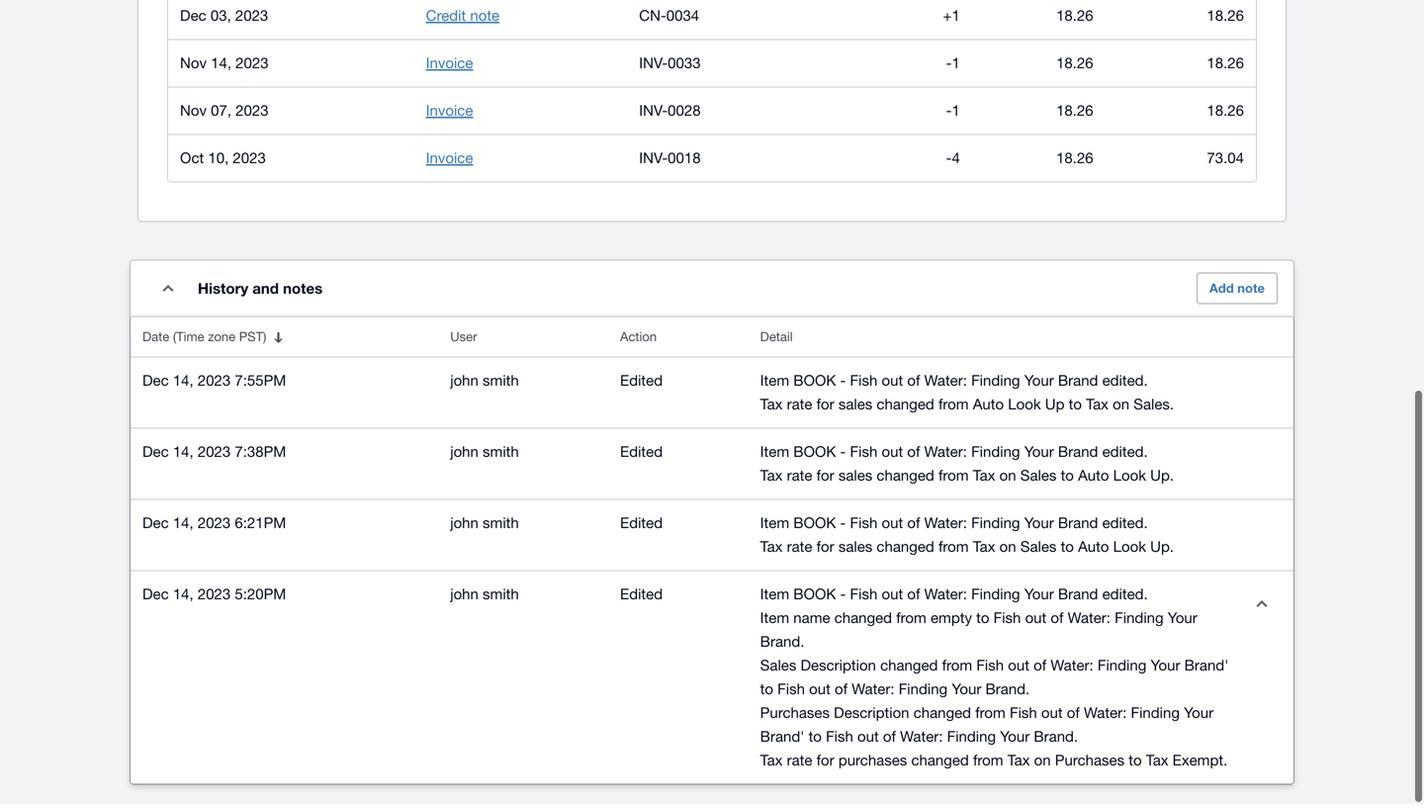 Task type: describe. For each thing, give the bounding box(es) containing it.
1 vertical spatial description
[[834, 705, 910, 722]]

nov 07, 2023
[[180, 102, 269, 119]]

credit note
[[426, 7, 500, 24]]

credit note link
[[426, 7, 500, 24]]

7:38pm
[[235, 443, 286, 461]]

5:20pm
[[235, 586, 286, 603]]

water: inside item book - fish out of water: finding your brand edited. tax rate for sales changed from auto look up to tax on sales.
[[925, 372, 968, 389]]

invoice for oct 10, 2023
[[426, 149, 473, 167]]

empty
[[931, 610, 973, 627]]

inv-0018
[[640, 149, 701, 167]]

note for add note
[[1238, 281, 1266, 296]]

07,
[[211, 102, 232, 119]]

2023 for oct 10, 2023
[[233, 149, 266, 167]]

-4
[[947, 149, 961, 167]]

edited. for dec 14, 2023 7:55pm
[[1103, 372, 1149, 389]]

smith for dec 14, 2023 7:55pm
[[483, 372, 519, 389]]

2023 for dec 14, 2023 6:21pm
[[198, 515, 231, 532]]

03,
[[211, 7, 231, 24]]

14, for dec 14, 2023 7:38pm
[[173, 443, 194, 461]]

- inside item book - fish out of water: finding your brand edited. tax rate for sales changed from auto look up to tax on sales.
[[841, 372, 846, 389]]

edited. inside item book - fish out of water: finding your brand edited. item name changed from empty to fish out of water: finding your brand. sales description changed from fish out of water: finding your brand' to fish out of water: finding your brand. purchases description changed from fish out of water: finding your brand' to fish out of water: finding your brand. tax rate for purchases changed from tax on purchases to tax exempt.
[[1103, 586, 1149, 603]]

look for dec 14, 2023 7:38pm
[[1114, 467, 1147, 484]]

item book - fish out of water: finding your brand edited. tax rate for sales changed from tax on sales to auto look up. for 7:38pm
[[761, 443, 1175, 484]]

dec for dec 14, 2023 7:38pm
[[142, 443, 169, 461]]

2023 for dec 14, 2023 7:38pm
[[198, 443, 231, 461]]

sales.
[[1134, 396, 1175, 413]]

auto inside item book - fish out of water: finding your brand edited. tax rate for sales changed from auto look up to tax on sales.
[[973, 396, 1004, 413]]

user
[[450, 330, 477, 345]]

for for dec 14, 2023 7:55pm
[[817, 396, 835, 413]]

14, for dec 14, 2023 7:55pm
[[173, 372, 194, 389]]

for for dec 14, 2023 6:21pm
[[817, 538, 835, 556]]

inv- for 0033
[[640, 54, 668, 72]]

john smith for 5:20pm
[[450, 586, 519, 603]]

auto for dec 14, 2023 6:21pm
[[1079, 538, 1110, 556]]

invoice link for nov 07, 2023
[[426, 102, 473, 119]]

note for credit note
[[470, 7, 500, 24]]

0 horizontal spatial brand'
[[761, 728, 805, 746]]

cn-0034
[[640, 7, 700, 24]]

item book - fish out of water: finding your brand edited. tax rate for sales changed from auto look up to tax on sales.
[[761, 372, 1175, 413]]

invoice for nov 14, 2023
[[426, 54, 473, 72]]

sales inside item book - fish out of water: finding your brand edited. item name changed from empty to fish out of water: finding your brand. sales description changed from fish out of water: finding your brand' to fish out of water: finding your brand. purchases description changed from fish out of water: finding your brand' to fish out of water: finding your brand. tax rate for purchases changed from tax on purchases to tax exempt.
[[761, 657, 797, 674]]

your inside item book - fish out of water: finding your brand edited. tax rate for sales changed from auto look up to tax on sales.
[[1025, 372, 1055, 389]]

rate for dec 14, 2023 7:55pm
[[787, 396, 813, 413]]

edited for 7:55pm
[[620, 372, 663, 389]]

nov 14, 2023
[[180, 54, 269, 72]]

edited. for dec 14, 2023 7:38pm
[[1103, 443, 1149, 461]]

and
[[253, 280, 279, 298]]

edited for 5:20pm
[[620, 586, 663, 603]]

item book - fish out of water: finding your brand edited. item name changed from empty to fish out of water: finding your brand. sales description changed from fish out of water: finding your brand' to fish out of water: finding your brand. purchases description changed from fish out of water: finding your brand' to fish out of water: finding your brand. tax rate for purchases changed from tax on purchases to tax exempt.
[[761, 586, 1229, 769]]

0034
[[667, 7, 700, 24]]

john smith for 6:21pm
[[450, 515, 519, 532]]

item for dec 14, 2023 7:38pm
[[761, 443, 790, 461]]

toggle image
[[163, 285, 174, 292]]

cn-
[[640, 7, 667, 24]]

john smith for 7:55pm
[[450, 372, 519, 389]]

add note
[[1210, 281, 1266, 296]]

edited for 7:38pm
[[620, 443, 663, 461]]

oct
[[180, 149, 204, 167]]

1 vertical spatial purchases
[[1056, 752, 1125, 769]]

from inside item book - fish out of water: finding your brand edited. tax rate for sales changed from auto look up to tax on sales.
[[939, 396, 969, 413]]

credit
[[426, 7, 466, 24]]

edited. for dec 14, 2023 6:21pm
[[1103, 515, 1149, 532]]

edited for 6:21pm
[[620, 515, 663, 532]]

sales for dec 14, 2023 7:38pm
[[1021, 467, 1057, 484]]

-1 for inv-0028
[[947, 102, 961, 119]]

invoice link for oct 10, 2023
[[426, 149, 473, 167]]

for for dec 14, 2023 7:38pm
[[817, 467, 835, 484]]

14, for dec 14, 2023 6:21pm
[[173, 515, 194, 532]]

sales for dec 14, 2023 7:38pm
[[839, 467, 873, 484]]

book for dec 14, 2023 7:38pm
[[794, 443, 837, 461]]

look for dec 14, 2023 6:21pm
[[1114, 538, 1147, 556]]

1 vertical spatial brand.
[[986, 681, 1030, 698]]

dec for dec 14, 2023 5:20pm
[[142, 586, 169, 603]]

john smith for 7:38pm
[[450, 443, 519, 461]]

brand for dec 14, 2023 6:21pm
[[1059, 515, 1099, 532]]

dec for dec 03, 2023
[[180, 7, 207, 24]]

2023 for dec 14, 2023 5:20pm
[[198, 586, 231, 603]]

item for dec 14, 2023 6:21pm
[[761, 515, 790, 532]]

0 horizontal spatial purchases
[[761, 705, 830, 722]]

sales for dec 14, 2023 7:55pm
[[839, 396, 873, 413]]

1 for inv-0028
[[952, 102, 961, 119]]

zone
[[208, 330, 236, 345]]

name
[[794, 610, 831, 627]]

invoice link for nov 14, 2023
[[426, 54, 473, 72]]

up
[[1046, 396, 1065, 413]]

on inside item book - fish out of water: finding your brand edited. item name changed from empty to fish out of water: finding your brand. sales description changed from fish out of water: finding your brand' to fish out of water: finding your brand. purchases description changed from fish out of water: finding your brand' to fish out of water: finding your brand. tax rate for purchases changed from tax on purchases to tax exempt.
[[1035, 752, 1052, 769]]



Task type: vqa. For each thing, say whether or not it's contained in the screenshot.
1st how from the top of the page
no



Task type: locate. For each thing, give the bounding box(es) containing it.
4 for from the top
[[817, 752, 835, 769]]

out inside item book - fish out of water: finding your brand edited. tax rate for sales changed from auto look up to tax on sales.
[[882, 372, 904, 389]]

2023 for nov 14, 2023
[[236, 54, 269, 72]]

nov for nov 07, 2023
[[180, 102, 207, 119]]

invoice link
[[426, 54, 473, 72], [426, 102, 473, 119], [426, 149, 473, 167]]

changed inside item book - fish out of water: finding your brand edited. tax rate for sales changed from auto look up to tax on sales.
[[877, 396, 935, 413]]

2 up. from the top
[[1151, 538, 1175, 556]]

1
[[952, 54, 961, 72], [952, 102, 961, 119]]

auto for dec 14, 2023 7:38pm
[[1079, 467, 1110, 484]]

1 vertical spatial up.
[[1151, 538, 1175, 556]]

book inside item book - fish out of water: finding your brand edited. item name changed from empty to fish out of water: finding your brand. sales description changed from fish out of water: finding your brand' to fish out of water: finding your brand. purchases description changed from fish out of water: finding your brand' to fish out of water: finding your brand. tax rate for purchases changed from tax on purchases to tax exempt.
[[794, 586, 837, 603]]

john
[[450, 372, 479, 389], [450, 443, 479, 461], [450, 515, 479, 532], [450, 586, 479, 603]]

2023 left 5:20pm
[[198, 586, 231, 603]]

1 for inv-0033
[[952, 54, 961, 72]]

4 item from the top
[[761, 586, 790, 603]]

2 vertical spatial inv-
[[640, 149, 668, 167]]

dec
[[180, 7, 207, 24], [142, 372, 169, 389], [142, 443, 169, 461], [142, 515, 169, 532], [142, 586, 169, 603]]

inv-0033
[[640, 54, 701, 72]]

3 book from the top
[[794, 515, 837, 532]]

3 inv- from the top
[[640, 149, 668, 167]]

sales
[[839, 396, 873, 413], [839, 467, 873, 484], [839, 538, 873, 556]]

1 up 4
[[952, 102, 961, 119]]

1 rate from the top
[[787, 396, 813, 413]]

2023 down zone
[[198, 372, 231, 389]]

finding inside item book - fish out of water: finding your brand edited. tax rate for sales changed from auto look up to tax on sales.
[[972, 372, 1021, 389]]

nov
[[180, 54, 207, 72], [180, 102, 207, 119]]

to
[[1069, 396, 1083, 413], [1061, 467, 1075, 484], [1061, 538, 1075, 556], [977, 610, 990, 627], [761, 681, 774, 698], [809, 728, 822, 746], [1129, 752, 1143, 769]]

invoice
[[426, 54, 473, 72], [426, 102, 473, 119], [426, 149, 473, 167]]

brand for dec 14, 2023 7:55pm
[[1059, 372, 1099, 389]]

2 invoice from the top
[[426, 102, 473, 119]]

1 inv- from the top
[[640, 54, 668, 72]]

item book - fish out of water: finding your brand edited. tax rate for sales changed from tax on sales to auto look up. for 6:21pm
[[761, 515, 1175, 556]]

dec 14, 2023 6:21pm
[[142, 515, 286, 532]]

0 vertical spatial item book - fish out of water: finding your brand edited. tax rate for sales changed from tax on sales to auto look up.
[[761, 443, 1175, 484]]

0 vertical spatial nov
[[180, 54, 207, 72]]

3 brand from the top
[[1059, 515, 1099, 532]]

dec for dec 14, 2023 6:21pm
[[142, 515, 169, 532]]

0 vertical spatial brand.
[[761, 633, 805, 651]]

brand.
[[761, 633, 805, 651], [986, 681, 1030, 698], [1034, 728, 1079, 746]]

14, for nov 14, 2023
[[211, 54, 232, 72]]

7:55pm
[[235, 372, 286, 389]]

4 rate from the top
[[787, 752, 813, 769]]

dec up dec 14, 2023 5:20pm
[[142, 515, 169, 532]]

dec for dec 14, 2023 7:55pm
[[142, 372, 169, 389]]

dec 14, 2023 5:20pm
[[142, 586, 286, 603]]

2023 left 7:38pm
[[198, 443, 231, 461]]

dec down dec 14, 2023 6:21pm
[[142, 586, 169, 603]]

14, left 7:38pm
[[173, 443, 194, 461]]

1 item book - fish out of water: finding your brand edited. tax rate for sales changed from tax on sales to auto look up. from the top
[[761, 443, 1175, 484]]

inv- down inv-0033
[[640, 102, 668, 119]]

-1
[[947, 54, 961, 72], [947, 102, 961, 119]]

inv-
[[640, 54, 668, 72], [640, 102, 668, 119], [640, 149, 668, 167]]

-
[[947, 54, 952, 72], [947, 102, 952, 119], [947, 149, 952, 167], [841, 372, 846, 389], [841, 443, 846, 461], [841, 515, 846, 532], [841, 586, 846, 603]]

nov left the 07,
[[180, 102, 207, 119]]

1 smith from the top
[[483, 372, 519, 389]]

1 invoice link from the top
[[426, 54, 473, 72]]

exempt.
[[1173, 752, 1228, 769]]

14, down (time
[[173, 372, 194, 389]]

dec down date
[[142, 372, 169, 389]]

up.
[[1151, 467, 1175, 484], [1151, 538, 1175, 556]]

edited.
[[1103, 372, 1149, 389], [1103, 443, 1149, 461], [1103, 515, 1149, 532], [1103, 586, 1149, 603]]

2 vertical spatial auto
[[1079, 538, 1110, 556]]

2 invoice link from the top
[[426, 102, 473, 119]]

smith for dec 14, 2023 5:20pm
[[483, 586, 519, 603]]

to inside item book - fish out of water: finding your brand edited. tax rate for sales changed from auto look up to tax on sales.
[[1069, 396, 1083, 413]]

look
[[1009, 396, 1042, 413], [1114, 467, 1147, 484], [1114, 538, 1147, 556]]

inv-0028
[[640, 102, 701, 119]]

2 vertical spatial sales
[[761, 657, 797, 674]]

fish
[[851, 372, 878, 389], [851, 443, 878, 461], [851, 515, 878, 532], [851, 586, 878, 603], [994, 610, 1022, 627], [977, 657, 1004, 674], [778, 681, 805, 698], [1010, 705, 1038, 722], [826, 728, 854, 746]]

brand
[[1059, 372, 1099, 389], [1059, 443, 1099, 461], [1059, 515, 1099, 532], [1059, 586, 1099, 603]]

1 vertical spatial brand'
[[761, 728, 805, 746]]

changed
[[877, 396, 935, 413], [877, 467, 935, 484], [877, 538, 935, 556], [835, 610, 893, 627], [881, 657, 939, 674], [914, 705, 972, 722], [912, 752, 970, 769]]

up. for dec 14, 2023 7:38pm
[[1151, 467, 1175, 484]]

1 vertical spatial item book - fish out of water: finding your brand edited. tax rate for sales changed from tax on sales to auto look up.
[[761, 515, 1175, 556]]

rate for dec 14, 2023 7:38pm
[[787, 467, 813, 484]]

brand inside item book - fish out of water: finding your brand edited. tax rate for sales changed from auto look up to tax on sales.
[[1059, 372, 1099, 389]]

1 book from the top
[[794, 372, 837, 389]]

date
[[142, 330, 169, 345]]

rate inside item book - fish out of water: finding your brand edited. tax rate for sales changed from auto look up to tax on sales.
[[787, 396, 813, 413]]

inv- for 0018
[[640, 149, 668, 167]]

1 vertical spatial invoice
[[426, 102, 473, 119]]

rate
[[787, 396, 813, 413], [787, 467, 813, 484], [787, 538, 813, 556], [787, 752, 813, 769]]

2 item book - fish out of water: finding your brand edited. tax rate for sales changed from tax on sales to auto look up. from the top
[[761, 515, 1175, 556]]

note right add
[[1238, 281, 1266, 296]]

date (time zone pst) button
[[131, 318, 439, 357]]

pst)
[[239, 330, 267, 345]]

nov down dec 03, 2023
[[180, 54, 207, 72]]

sales for dec 14, 2023 6:21pm
[[839, 538, 873, 556]]

note right credit
[[470, 7, 500, 24]]

rate for dec 14, 2023 6:21pm
[[787, 538, 813, 556]]

item
[[761, 372, 790, 389], [761, 443, 790, 461], [761, 515, 790, 532], [761, 586, 790, 603], [761, 610, 790, 627]]

0 vertical spatial note
[[470, 7, 500, 24]]

4 smith from the top
[[483, 586, 519, 603]]

2023 left the 6:21pm
[[198, 515, 231, 532]]

1 vertical spatial look
[[1114, 467, 1147, 484]]

item book - fish out of water: finding your brand edited. tax rate for sales changed from tax on sales to auto look up. up empty at the right of the page
[[761, 515, 1175, 556]]

1 vertical spatial nov
[[180, 102, 207, 119]]

smith for dec 14, 2023 7:38pm
[[483, 443, 519, 461]]

2 vertical spatial sales
[[839, 538, 873, 556]]

0 vertical spatial description
[[801, 657, 877, 674]]

3 item from the top
[[761, 515, 790, 532]]

2023 right 10,
[[233, 149, 266, 167]]

2023
[[235, 7, 268, 24], [236, 54, 269, 72], [236, 102, 269, 119], [233, 149, 266, 167], [198, 372, 231, 389], [198, 443, 231, 461], [198, 515, 231, 532], [198, 586, 231, 603]]

item book - fish out of water: finding your brand edited. tax rate for sales changed from tax on sales to auto look up.
[[761, 443, 1175, 484], [761, 515, 1175, 556]]

4 edited. from the top
[[1103, 586, 1149, 603]]

john for dec 14, 2023 7:55pm
[[450, 372, 479, 389]]

on
[[1113, 396, 1130, 413], [1000, 467, 1017, 484], [1000, 538, 1017, 556], [1035, 752, 1052, 769]]

4 edited from the top
[[620, 586, 663, 603]]

5 item from the top
[[761, 610, 790, 627]]

fish inside item book - fish out of water: finding your brand edited. tax rate for sales changed from auto look up to tax on sales.
[[851, 372, 878, 389]]

1 down '+1'
[[952, 54, 961, 72]]

3 invoice from the top
[[426, 149, 473, 167]]

1 nov from the top
[[180, 54, 207, 72]]

john smith
[[450, 372, 519, 389], [450, 443, 519, 461], [450, 515, 519, 532], [450, 586, 519, 603]]

dec left 03,
[[180, 7, 207, 24]]

2023 up nov 07, 2023
[[236, 54, 269, 72]]

inv- down inv-0028
[[640, 149, 668, 167]]

1 horizontal spatial brand'
[[1185, 657, 1229, 674]]

4 brand from the top
[[1059, 586, 1099, 603]]

4 john from the top
[[450, 586, 479, 603]]

book
[[794, 372, 837, 389], [794, 443, 837, 461], [794, 515, 837, 532], [794, 586, 837, 603]]

dec 03, 2023
[[180, 7, 268, 24]]

of
[[908, 372, 921, 389], [908, 443, 921, 461], [908, 515, 921, 532], [908, 586, 921, 603], [1051, 610, 1064, 627], [1034, 657, 1047, 674], [835, 681, 848, 698], [1067, 705, 1080, 722], [884, 728, 896, 746]]

1 vertical spatial 1
[[952, 102, 961, 119]]

3 john from the top
[[450, 515, 479, 532]]

sales for dec 14, 2023 6:21pm
[[1021, 538, 1057, 556]]

0 vertical spatial auto
[[973, 396, 1004, 413]]

list of history for this document element
[[131, 318, 1294, 785]]

+1
[[944, 7, 961, 24]]

edited
[[620, 372, 663, 389], [620, 443, 663, 461], [620, 515, 663, 532], [620, 586, 663, 603]]

0 horizontal spatial note
[[470, 7, 500, 24]]

2 item from the top
[[761, 443, 790, 461]]

0 vertical spatial invoice
[[426, 54, 473, 72]]

4 john smith from the top
[[450, 586, 519, 603]]

1 vertical spatial auto
[[1079, 467, 1110, 484]]

oct 10, 2023
[[180, 149, 266, 167]]

detail
[[761, 330, 793, 345]]

0 vertical spatial -1
[[947, 54, 961, 72]]

john for dec 14, 2023 7:38pm
[[450, 443, 479, 461]]

smith
[[483, 372, 519, 389], [483, 443, 519, 461], [483, 515, 519, 532], [483, 586, 519, 603]]

2 vertical spatial look
[[1114, 538, 1147, 556]]

1 vertical spatial -1
[[947, 102, 961, 119]]

2 sales from the top
[[839, 467, 873, 484]]

1 invoice from the top
[[426, 54, 473, 72]]

item for dec 14, 2023 7:55pm
[[761, 372, 790, 389]]

purchases
[[839, 752, 908, 769]]

1 item from the top
[[761, 372, 790, 389]]

0 vertical spatial up.
[[1151, 467, 1175, 484]]

0 vertical spatial sales
[[1021, 467, 1057, 484]]

user button
[[439, 318, 609, 357]]

1 sales from the top
[[839, 396, 873, 413]]

10,
[[208, 149, 229, 167]]

finding
[[972, 372, 1021, 389], [972, 443, 1021, 461], [972, 515, 1021, 532], [972, 586, 1021, 603], [1115, 610, 1164, 627], [1098, 657, 1147, 674], [899, 681, 948, 698], [1132, 705, 1180, 722], [948, 728, 997, 746]]

1 horizontal spatial note
[[1238, 281, 1266, 296]]

0 vertical spatial look
[[1009, 396, 1042, 413]]

3 for from the top
[[817, 538, 835, 556]]

14, up the 07,
[[211, 54, 232, 72]]

0 vertical spatial invoice link
[[426, 54, 473, 72]]

3 edited. from the top
[[1103, 515, 1149, 532]]

description
[[801, 657, 877, 674], [834, 705, 910, 722]]

1 john smith from the top
[[450, 372, 519, 389]]

0033
[[668, 54, 701, 72]]

-1 for inv-0033
[[947, 54, 961, 72]]

for
[[817, 396, 835, 413], [817, 467, 835, 484], [817, 538, 835, 556], [817, 752, 835, 769]]

14, left the 6:21pm
[[173, 515, 194, 532]]

dec down the dec 14, 2023 7:55pm
[[142, 443, 169, 461]]

3 sales from the top
[[839, 538, 873, 556]]

2 smith from the top
[[483, 443, 519, 461]]

2 vertical spatial invoice link
[[426, 149, 473, 167]]

brand for dec 14, 2023 7:38pm
[[1059, 443, 1099, 461]]

2 horizontal spatial brand.
[[1034, 728, 1079, 746]]

smith for dec 14, 2023 6:21pm
[[483, 515, 519, 532]]

purchases
[[761, 705, 830, 722], [1056, 752, 1125, 769]]

history
[[198, 280, 248, 298]]

up. for dec 14, 2023 6:21pm
[[1151, 538, 1175, 556]]

6:21pm
[[235, 515, 286, 532]]

detail button
[[749, 318, 1294, 357]]

note inside button
[[1238, 281, 1266, 296]]

1 up. from the top
[[1151, 467, 1175, 484]]

for inside item book - fish out of water: finding your brand edited. item name changed from empty to fish out of water: finding your brand. sales description changed from fish out of water: finding your brand' to fish out of water: finding your brand. purchases description changed from fish out of water: finding your brand' to fish out of water: finding your brand. tax rate for purchases changed from tax on purchases to tax exempt.
[[817, 752, 835, 769]]

1 vertical spatial invoice link
[[426, 102, 473, 119]]

-1 down '+1'
[[947, 54, 961, 72]]

note
[[470, 7, 500, 24], [1238, 281, 1266, 296]]

2 edited. from the top
[[1103, 443, 1149, 461]]

john for dec 14, 2023 5:20pm
[[450, 586, 479, 603]]

brand'
[[1185, 657, 1229, 674], [761, 728, 805, 746]]

book for dec 14, 2023 6:21pm
[[794, 515, 837, 532]]

2 for from the top
[[817, 467, 835, 484]]

14, for dec 14, 2023 5:20pm
[[173, 586, 194, 603]]

1 edited from the top
[[620, 372, 663, 389]]

2023 right the 07,
[[236, 102, 269, 119]]

nov for nov 14, 2023
[[180, 54, 207, 72]]

notes
[[283, 280, 323, 298]]

rate inside item book - fish out of water: finding your brand edited. item name changed from empty to fish out of water: finding your brand. sales description changed from fish out of water: finding your brand' to fish out of water: finding your brand. purchases description changed from fish out of water: finding your brand' to fish out of water: finding your brand. tax rate for purchases changed from tax on purchases to tax exempt.
[[787, 752, 813, 769]]

tax
[[761, 396, 783, 413], [1087, 396, 1109, 413], [761, 467, 783, 484], [973, 467, 996, 484], [761, 538, 783, 556], [973, 538, 996, 556], [761, 752, 783, 769], [1008, 752, 1031, 769], [1147, 752, 1169, 769]]

invoice for nov 07, 2023
[[426, 102, 473, 119]]

3 invoice link from the top
[[426, 149, 473, 167]]

0 vertical spatial purchases
[[761, 705, 830, 722]]

73.04
[[1208, 149, 1245, 167]]

2 book from the top
[[794, 443, 837, 461]]

1 -1 from the top
[[947, 54, 961, 72]]

brand inside item book - fish out of water: finding your brand edited. item name changed from empty to fish out of water: finding your brand. sales description changed from fish out of water: finding your brand' to fish out of water: finding your brand. purchases description changed from fish out of water: finding your brand' to fish out of water: finding your brand. tax rate for purchases changed from tax on purchases to tax exempt.
[[1059, 586, 1099, 603]]

3 rate from the top
[[787, 538, 813, 556]]

from
[[939, 396, 969, 413], [939, 467, 969, 484], [939, 538, 969, 556], [897, 610, 927, 627], [943, 657, 973, 674], [976, 705, 1006, 722], [974, 752, 1004, 769]]

out
[[882, 372, 904, 389], [882, 443, 904, 461], [882, 515, 904, 532], [882, 586, 904, 603], [1026, 610, 1047, 627], [1009, 657, 1030, 674], [810, 681, 831, 698], [1042, 705, 1063, 722], [858, 728, 879, 746]]

item book - fish out of water: finding your brand edited. tax rate for sales changed from tax on sales to auto look up. down item book - fish out of water: finding your brand edited. tax rate for sales changed from auto look up to tax on sales.
[[761, 443, 1175, 484]]

1 vertical spatial note
[[1238, 281, 1266, 296]]

1 vertical spatial sales
[[1021, 538, 1057, 556]]

0 vertical spatial sales
[[839, 396, 873, 413]]

1 1 from the top
[[952, 54, 961, 72]]

history and notes
[[198, 280, 323, 298]]

2 john from the top
[[450, 443, 479, 461]]

(time
[[173, 330, 204, 345]]

4
[[952, 149, 961, 167]]

0 vertical spatial brand'
[[1185, 657, 1229, 674]]

3 john smith from the top
[[450, 515, 519, 532]]

look inside item book - fish out of water: finding your brand edited. tax rate for sales changed from auto look up to tax on sales.
[[1009, 396, 1042, 413]]

for inside item book - fish out of water: finding your brand edited. tax rate for sales changed from auto look up to tax on sales.
[[817, 396, 835, 413]]

action
[[620, 330, 657, 345]]

date (time zone pst)
[[142, 330, 267, 345]]

2 -1 from the top
[[947, 102, 961, 119]]

dec 14, 2023 7:55pm
[[142, 372, 286, 389]]

sales inside item book - fish out of water: finding your brand edited. tax rate for sales changed from auto look up to tax on sales.
[[839, 396, 873, 413]]

your
[[1025, 372, 1055, 389], [1025, 443, 1055, 461], [1025, 515, 1055, 532], [1025, 586, 1055, 603], [1168, 610, 1198, 627], [1151, 657, 1181, 674], [952, 681, 982, 698], [1185, 705, 1214, 722], [1001, 728, 1030, 746]]

2 1 from the top
[[952, 102, 961, 119]]

3 smith from the top
[[483, 515, 519, 532]]

action button
[[609, 318, 749, 357]]

2 nov from the top
[[180, 102, 207, 119]]

description down name
[[801, 657, 877, 674]]

2 vertical spatial brand.
[[1034, 728, 1079, 746]]

inv- for 0028
[[640, 102, 668, 119]]

1 john from the top
[[450, 372, 479, 389]]

book for dec 14, 2023 7:55pm
[[794, 372, 837, 389]]

water:
[[925, 372, 968, 389], [925, 443, 968, 461], [925, 515, 968, 532], [925, 586, 968, 603], [1068, 610, 1111, 627], [1051, 657, 1094, 674], [852, 681, 895, 698], [1085, 705, 1127, 722], [901, 728, 943, 746]]

0 horizontal spatial brand.
[[761, 633, 805, 651]]

description up purchases
[[834, 705, 910, 722]]

add
[[1210, 281, 1235, 296]]

3 edited from the top
[[620, 515, 663, 532]]

2 edited from the top
[[620, 443, 663, 461]]

0 vertical spatial 1
[[952, 54, 961, 72]]

on inside item book - fish out of water: finding your brand edited. tax rate for sales changed from auto look up to tax on sales.
[[1113, 396, 1130, 413]]

edited. inside item book - fish out of water: finding your brand edited. tax rate for sales changed from auto look up to tax on sales.
[[1103, 372, 1149, 389]]

14, left 5:20pm
[[173, 586, 194, 603]]

toggle button
[[148, 269, 188, 309]]

2 rate from the top
[[787, 467, 813, 484]]

add note button
[[1197, 273, 1278, 305]]

18.26
[[1057, 7, 1094, 24], [1208, 7, 1245, 24], [1057, 54, 1094, 72], [1208, 54, 1245, 72], [1057, 102, 1094, 119], [1208, 102, 1245, 119], [1057, 149, 1094, 167]]

1 edited. from the top
[[1103, 372, 1149, 389]]

0 vertical spatial inv-
[[640, 54, 668, 72]]

sales
[[1021, 467, 1057, 484], [1021, 538, 1057, 556], [761, 657, 797, 674]]

1 vertical spatial sales
[[839, 467, 873, 484]]

auto
[[973, 396, 1004, 413], [1079, 467, 1110, 484], [1079, 538, 1110, 556]]

1 vertical spatial inv-
[[640, 102, 668, 119]]

inv- down cn-
[[640, 54, 668, 72]]

of inside item book - fish out of water: finding your brand edited. tax rate for sales changed from auto look up to tax on sales.
[[908, 372, 921, 389]]

1 brand from the top
[[1059, 372, 1099, 389]]

2 inv- from the top
[[640, 102, 668, 119]]

1 for from the top
[[817, 396, 835, 413]]

1 horizontal spatial brand.
[[986, 681, 1030, 698]]

2023 right 03,
[[235, 7, 268, 24]]

item inside item book - fish out of water: finding your brand edited. tax rate for sales changed from auto look up to tax on sales.
[[761, 372, 790, 389]]

1 horizontal spatial purchases
[[1056, 752, 1125, 769]]

4 book from the top
[[794, 586, 837, 603]]

14,
[[211, 54, 232, 72], [173, 372, 194, 389], [173, 443, 194, 461], [173, 515, 194, 532], [173, 586, 194, 603]]

2 john smith from the top
[[450, 443, 519, 461]]

2 vertical spatial invoice
[[426, 149, 473, 167]]

2023 for nov 07, 2023
[[236, 102, 269, 119]]

john for dec 14, 2023 6:21pm
[[450, 515, 479, 532]]

dec 14, 2023 7:38pm
[[142, 443, 286, 461]]

0028
[[668, 102, 701, 119]]

2023 for dec 03, 2023
[[235, 7, 268, 24]]

- inside item book - fish out of water: finding your brand edited. item name changed from empty to fish out of water: finding your brand. sales description changed from fish out of water: finding your brand' to fish out of water: finding your brand. purchases description changed from fish out of water: finding your brand' to fish out of water: finding your brand. tax rate for purchases changed from tax on purchases to tax exempt.
[[841, 586, 846, 603]]

2 brand from the top
[[1059, 443, 1099, 461]]

-1 up -4
[[947, 102, 961, 119]]

book inside item book - fish out of water: finding your brand edited. tax rate for sales changed from auto look up to tax on sales.
[[794, 372, 837, 389]]

2023 for dec 14, 2023 7:55pm
[[198, 372, 231, 389]]

0018
[[668, 149, 701, 167]]



